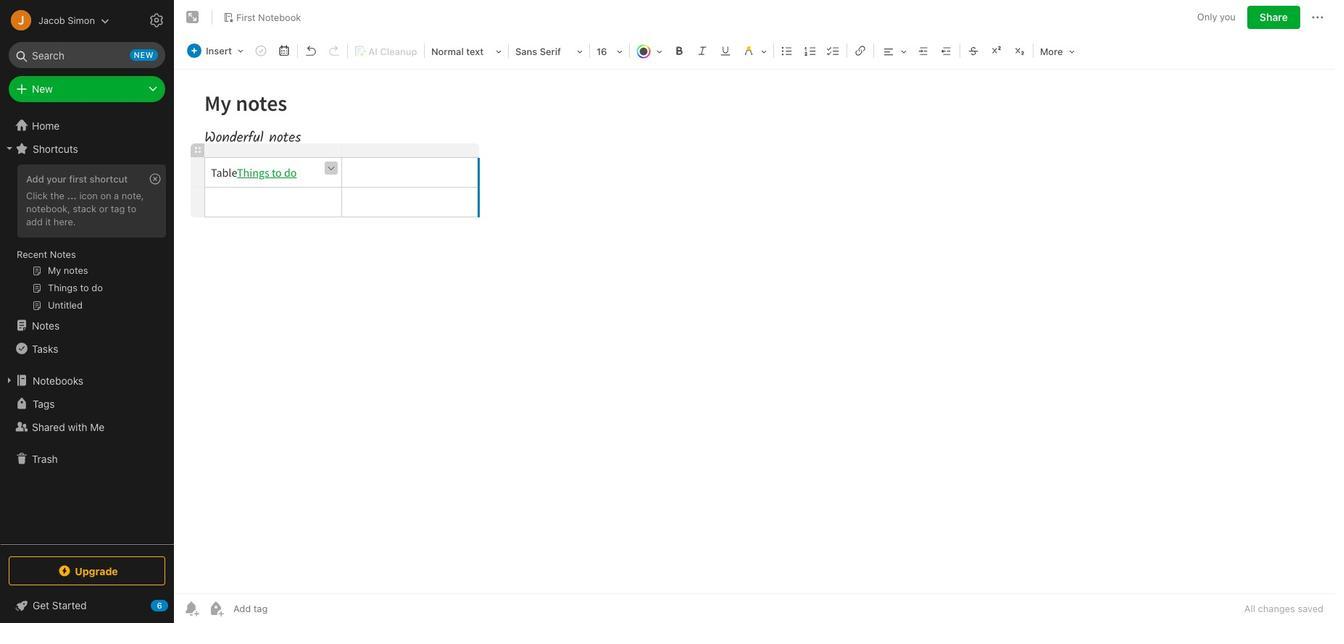 Task type: vqa. For each thing, say whether or not it's contained in the screenshot.
group
yes



Task type: describe. For each thing, give the bounding box(es) containing it.
shortcut
[[90, 173, 128, 185]]

Alignment field
[[876, 41, 912, 62]]

shortcuts button
[[0, 137, 173, 160]]

stack
[[73, 203, 96, 215]]

me
[[90, 421, 105, 433]]

outdent image
[[937, 41, 957, 61]]

you
[[1220, 11, 1236, 23]]

Account field
[[0, 6, 109, 35]]

add your first shortcut
[[26, 173, 128, 185]]

tasks
[[32, 343, 58, 355]]

Help and Learning task checklist field
[[0, 594, 174, 618]]

6
[[157, 601, 162, 610]]

insert link image
[[850, 41, 871, 61]]

numbered list image
[[800, 41, 821, 61]]

italic image
[[692, 41, 713, 61]]

upgrade
[[75, 565, 118, 577]]

changes
[[1258, 603, 1295, 615]]

on
[[100, 190, 111, 201]]

Font color field
[[631, 41, 668, 62]]

group containing add your first shortcut
[[0, 160, 173, 320]]

add
[[26, 216, 43, 228]]

Add tag field
[[232, 602, 341, 615]]

shortcuts
[[33, 142, 78, 155]]

click to collapse image
[[169, 597, 179, 614]]

notebooks
[[33, 374, 83, 387]]

notebook,
[[26, 203, 70, 215]]

recent notes
[[17, 249, 76, 260]]

new
[[32, 83, 53, 95]]

note,
[[122, 190, 144, 201]]

sans serif
[[515, 46, 561, 57]]

bold image
[[669, 41, 689, 61]]

simon
[[68, 14, 95, 26]]

with
[[68, 421, 87, 433]]

superscript image
[[987, 41, 1007, 61]]

bulleted list image
[[777, 41, 797, 61]]

Font family field
[[510, 41, 588, 62]]

Insert field
[[183, 41, 249, 61]]

add
[[26, 173, 44, 185]]

text
[[466, 46, 484, 57]]

get started
[[33, 600, 87, 612]]

only
[[1198, 11, 1218, 23]]

16
[[597, 46, 607, 57]]

expand note image
[[184, 9, 202, 26]]

icon on a note, notebook, stack or tag to add it here.
[[26, 190, 144, 228]]

home
[[32, 119, 60, 132]]

all changes saved
[[1245, 603, 1324, 615]]

shared
[[32, 421, 65, 433]]

calendar event image
[[274, 41, 294, 61]]

recent
[[17, 249, 47, 260]]



Task type: locate. For each thing, give the bounding box(es) containing it.
tree containing home
[[0, 114, 174, 544]]

note window element
[[174, 0, 1335, 623]]

upgrade button
[[9, 557, 165, 586]]

trash
[[32, 453, 58, 465]]

group
[[0, 160, 173, 320]]

normal text
[[431, 46, 484, 57]]

jacob simon
[[38, 14, 95, 26]]

tasks button
[[0, 337, 173, 360]]

trash link
[[0, 447, 173, 471]]

1 vertical spatial notes
[[32, 319, 60, 332]]

all
[[1245, 603, 1256, 615]]

normal
[[431, 46, 464, 57]]

notes inside group
[[50, 249, 76, 260]]

tree
[[0, 114, 174, 544]]

get
[[33, 600, 49, 612]]

settings image
[[148, 12, 165, 29]]

the
[[50, 190, 64, 201]]

notebooks link
[[0, 369, 173, 392]]

started
[[52, 600, 87, 612]]

indent image
[[913, 41, 934, 61]]

first
[[69, 173, 87, 185]]

new search field
[[19, 42, 158, 68]]

insert
[[206, 45, 232, 57]]

0 vertical spatial notes
[[50, 249, 76, 260]]

More field
[[1035, 41, 1080, 62]]

click
[[26, 190, 48, 201]]

serif
[[540, 46, 561, 57]]

only you
[[1198, 11, 1236, 23]]

add a reminder image
[[183, 600, 200, 618]]

share button
[[1248, 6, 1301, 29]]

it
[[45, 216, 51, 228]]

tags button
[[0, 392, 173, 415]]

tags
[[33, 398, 55, 410]]

new button
[[9, 76, 165, 102]]

Highlight field
[[737, 41, 772, 62]]

saved
[[1298, 603, 1324, 615]]

Search text field
[[19, 42, 155, 68]]

more actions image
[[1309, 9, 1327, 26]]

strikethrough image
[[963, 41, 984, 61]]

your
[[47, 173, 67, 185]]

Heading level field
[[426, 41, 507, 62]]

expand notebooks image
[[4, 375, 15, 386]]

...
[[67, 190, 77, 201]]

tag
[[111, 203, 125, 215]]

underline image
[[716, 41, 736, 61]]

to
[[128, 203, 136, 215]]

sans
[[515, 46, 537, 57]]

a
[[114, 190, 119, 201]]

Font size field
[[592, 41, 628, 62]]

notebook
[[258, 11, 301, 23]]

here.
[[54, 216, 76, 228]]

shared with me link
[[0, 415, 173, 439]]

shared with me
[[32, 421, 105, 433]]

first notebook
[[236, 11, 301, 23]]

subscript image
[[1010, 41, 1030, 61]]

Note Editor text field
[[174, 70, 1335, 594]]

new
[[134, 50, 154, 59]]

first notebook button
[[218, 7, 306, 28]]

More actions field
[[1309, 6, 1327, 29]]

or
[[99, 203, 108, 215]]

notes
[[50, 249, 76, 260], [32, 319, 60, 332]]

jacob
[[38, 14, 65, 26]]

notes right recent
[[50, 249, 76, 260]]

click the ...
[[26, 190, 77, 201]]

share
[[1260, 11, 1288, 23]]

checklist image
[[824, 41, 844, 61]]

icon
[[79, 190, 98, 201]]

home link
[[0, 114, 174, 137]]

more
[[1040, 46, 1063, 57]]

notes up tasks
[[32, 319, 60, 332]]

undo image
[[301, 41, 321, 61]]

notes link
[[0, 314, 173, 337]]

first
[[236, 11, 256, 23]]

add tag image
[[207, 600, 225, 618]]



